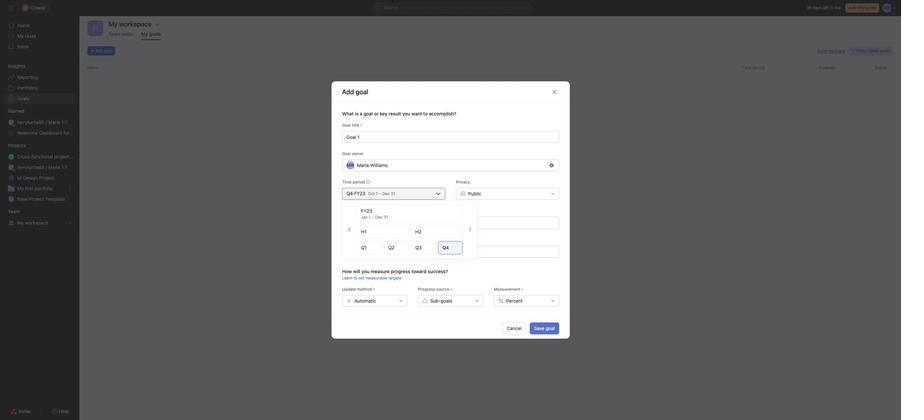 Task type: vqa. For each thing, say whether or not it's contained in the screenshot.
Name or email text field
yes



Task type: locate. For each thing, give the bounding box(es) containing it.
my
[[141, 31, 148, 37], [17, 33, 24, 39], [17, 186, 24, 191], [17, 220, 24, 226]]

previous year image
[[347, 227, 352, 232]]

goal down 'team goals' link
[[104, 48, 112, 53]]

parent goal
[[342, 238, 364, 243]]

1 horizontal spatial time
[[743, 65, 752, 70]]

1 / from the top
[[46, 120, 47, 125]]

fy23 up 'jan'
[[361, 208, 372, 214]]

goal for goal title
[[342, 123, 351, 128]]

progress down send feedback link on the right of the page
[[820, 65, 836, 70]]

terryturtle85 / maria 1:1 up awesome dashboard for new project link
[[17, 120, 67, 125]]

1 vertical spatial a
[[446, 171, 449, 176]]

1 vertical spatial 31
[[384, 215, 388, 220]]

q2
[[388, 245, 395, 251]]

fy23 inside fy23 jan 1 – dec 31
[[361, 208, 372, 214]]

0 vertical spatial /
[[46, 120, 47, 125]]

2 vertical spatial add
[[435, 171, 445, 176]]

goal right is
[[364, 111, 373, 117]]

required image for automatic
[[372, 288, 376, 292]]

0 vertical spatial add
[[849, 5, 856, 10]]

progress for progress
[[820, 65, 836, 70]]

goal right save
[[546, 326, 555, 331]]

add up "name"
[[96, 48, 103, 53]]

2 terryturtle85 / maria 1:1 from the top
[[17, 165, 67, 170]]

result
[[389, 111, 401, 117]]

fy23 left oct
[[354, 191, 365, 196]]

1 horizontal spatial goals
[[149, 31, 161, 37]]

1 horizontal spatial q4
[[443, 245, 449, 251]]

/ inside starred element
[[46, 120, 47, 125]]

Name or email text field
[[347, 219, 382, 227]]

1 vertical spatial q4
[[443, 245, 449, 251]]

0 horizontal spatial or
[[374, 111, 379, 117]]

my tasks link
[[4, 31, 75, 41]]

0 vertical spatial project
[[81, 130, 97, 136]]

you inside "how will you measure progress toward success? learn to set measurable targets"
[[362, 269, 370, 275]]

invite button
[[6, 406, 35, 418]]

automatic button
[[342, 295, 408, 307]]

1 horizontal spatial 1
[[376, 191, 378, 196]]

/ down cross-functional project plan
[[46, 165, 47, 170]]

1 horizontal spatial required image
[[372, 288, 376, 292]]

maria inside starred element
[[48, 120, 60, 125]]

2 terryturtle85 from the top
[[17, 165, 45, 170]]

a down 'you'
[[446, 171, 449, 176]]

0 vertical spatial 1:1
[[61, 120, 67, 125]]

period
[[753, 65, 765, 70], [353, 180, 365, 185]]

1 horizontal spatial add
[[435, 171, 445, 176]]

hide sidebar image
[[9, 5, 14, 11]]

to for learn
[[354, 276, 358, 281]]

1 vertical spatial add
[[96, 48, 103, 53]]

31 right oct
[[391, 191, 395, 196]]

open goals
[[504, 154, 543, 164]]

dec inside q4 fy23 oct 1 – dec 31
[[382, 191, 390, 196]]

–
[[379, 191, 381, 196], [372, 215, 374, 220]]

– right 'jan'
[[372, 215, 374, 220]]

0 horizontal spatial q4
[[347, 191, 353, 196]]

trial
[[835, 5, 842, 10]]

update method
[[342, 287, 372, 292]]

1 goal from the top
[[342, 123, 351, 128]]

1 horizontal spatial progress
[[820, 65, 836, 70]]

0 vertical spatial goal
[[342, 123, 351, 128]]

1 vertical spatial progress
[[418, 287, 435, 292]]

add inside button
[[96, 48, 103, 53]]

1 terryturtle85 / maria 1:1 from the top
[[17, 120, 67, 125]]

you
[[402, 111, 410, 117], [362, 269, 370, 275]]

new
[[71, 130, 80, 136]]

team inside dropdown button
[[8, 209, 20, 215]]

maria inside projects element
[[48, 165, 60, 170]]

portfolios link
[[4, 83, 75, 93]]

your
[[482, 171, 492, 176]]

1 horizontal spatial –
[[379, 191, 381, 196]]

0 vertical spatial to
[[509, 171, 513, 176]]

clear filters
[[478, 191, 503, 197]]

2 terryturtle85 / maria 1:1 link from the top
[[4, 162, 75, 173]]

my goals link
[[141, 31, 161, 40]]

don't
[[453, 154, 472, 164]]

1 inside q4 fy23 oct 1 – dec 31
[[376, 191, 378, 196]]

terryturtle85 / maria 1:1 link
[[4, 117, 75, 128], [4, 162, 75, 173]]

add inside button
[[849, 5, 856, 10]]

projects button
[[0, 142, 26, 149]]

insights element
[[0, 60, 79, 105]]

1 vertical spatial team
[[8, 209, 20, 215]]

team for team
[[8, 209, 20, 215]]

my down 'my workspace'
[[141, 31, 148, 37]]

add
[[849, 5, 856, 10], [96, 48, 103, 53], [435, 171, 445, 176]]

1 terryturtle85 from the top
[[17, 120, 45, 125]]

1:1 down "project"
[[61, 165, 67, 170]]

any
[[490, 154, 503, 164]]

dec right 'jan'
[[375, 215, 383, 220]]

1 vertical spatial filters
[[491, 191, 503, 197]]

to for filters
[[509, 171, 513, 176]]

1 horizontal spatial you
[[402, 111, 410, 117]]

my inside global element
[[17, 33, 24, 39]]

measurable
[[366, 276, 387, 281]]

0 vertical spatial terryturtle85
[[17, 120, 45, 125]]

1 horizontal spatial to
[[509, 171, 513, 176]]

1 horizontal spatial team
[[109, 31, 120, 37]]

1 vertical spatial terryturtle85 / maria 1:1 link
[[4, 162, 75, 173]]

project up portfolio at the top left of page
[[39, 175, 54, 181]]

h1
[[361, 229, 367, 235]]

goal up q1
[[356, 238, 364, 243]]

1:1
[[61, 120, 67, 125], [61, 165, 67, 170]]

0 horizontal spatial required image
[[359, 124, 363, 127]]

to inside "how will you measure progress toward success? learn to set measurable targets"
[[354, 276, 358, 281]]

goal inside button
[[546, 326, 555, 331]]

/ inside projects element
[[46, 165, 47, 170]]

0 vertical spatial progress
[[820, 65, 836, 70]]

add down 'you'
[[435, 171, 445, 176]]

0 vertical spatial 31
[[391, 191, 395, 196]]

terryturtle85 / maria 1:1 down cross-functional project plan link
[[17, 165, 67, 170]]

1 vertical spatial terryturtle85
[[17, 165, 45, 170]]

terryturtle85 / maria 1:1 inside starred element
[[17, 120, 67, 125]]

public button
[[456, 188, 559, 200]]

q4 fy23 oct 1 – dec 31
[[347, 191, 395, 196]]

0 vertical spatial team
[[109, 31, 120, 37]]

1:1 up for
[[61, 120, 67, 125]]

project inside starred element
[[81, 130, 97, 136]]

progress for progress source
[[418, 287, 435, 292]]

filters
[[494, 171, 507, 176], [491, 191, 503, 197]]

terryturtle85 / maria 1:1 link down functional
[[4, 162, 75, 173]]

required image
[[520, 288, 524, 292]]

1 right oct
[[376, 191, 378, 196]]

my tasks
[[17, 33, 36, 39]]

1 horizontal spatial period
[[753, 65, 765, 70]]

0 vertical spatial –
[[379, 191, 381, 196]]

1:1 for 2nd terryturtle85 / maria 1:1 link
[[61, 165, 67, 170]]

goal
[[342, 123, 351, 128], [342, 151, 351, 156]]

0 horizontal spatial add
[[96, 48, 103, 53]]

q1
[[361, 245, 367, 251]]

team
[[109, 31, 120, 37], [8, 209, 20, 215]]

q3
[[416, 245, 422, 251]]

add billing info button
[[846, 3, 880, 13]]

billing
[[858, 5, 869, 10]]

0 vertical spatial a
[[360, 111, 362, 117]]

search
[[384, 5, 399, 11]]

project right new at left top
[[81, 130, 97, 136]]

1:1 inside starred element
[[61, 120, 67, 125]]

inbox
[[17, 44, 29, 49]]

maria right mw on the left top
[[357, 163, 369, 168]]

starred
[[8, 108, 24, 114]]

1 vertical spatial you
[[362, 269, 370, 275]]

1 vertical spatial fy23
[[361, 208, 372, 214]]

1 vertical spatial 1:1
[[61, 165, 67, 170]]

filters right your
[[494, 171, 507, 176]]

add left billing
[[849, 5, 856, 10]]

1 vertical spatial to
[[354, 276, 358, 281]]

my left first
[[17, 186, 24, 191]]

q4 right q3
[[443, 245, 449, 251]]

you
[[438, 154, 452, 164]]

maria down cross-functional project plan
[[48, 165, 60, 170]]

1:1 inside projects element
[[61, 165, 67, 170]]

2 goal from the top
[[342, 151, 351, 156]]

my for my workspace
[[17, 220, 24, 226]]

to left set
[[354, 276, 358, 281]]

0 horizontal spatial to
[[354, 276, 358, 281]]

0 vertical spatial terryturtle85 / maria 1:1
[[17, 120, 67, 125]]

or left key
[[374, 111, 379, 117]]

goal left title
[[342, 123, 351, 128]]

0 horizontal spatial 1
[[369, 215, 371, 220]]

2 1:1 from the top
[[61, 165, 67, 170]]

1 vertical spatial time period
[[342, 180, 365, 185]]

0 vertical spatial q4
[[347, 191, 353, 196]]

0 horizontal spatial –
[[372, 215, 374, 220]]

0 vertical spatial or
[[374, 111, 379, 117]]

1 terryturtle85 / maria 1:1 link from the top
[[4, 117, 75, 128]]

team for team goals
[[109, 31, 120, 37]]

terryturtle85 / maria 1:1 for 2nd terryturtle85 / maria 1:1 link
[[17, 165, 67, 170]]

1 vertical spatial –
[[372, 215, 374, 220]]

goals.
[[531, 171, 546, 176]]

project down "my first portfolio"
[[29, 196, 44, 202]]

1 vertical spatial terryturtle85 / maria 1:1
[[17, 165, 67, 170]]

mw
[[347, 163, 354, 168]]

0 horizontal spatial progress
[[418, 287, 435, 292]]

add goal button
[[87, 46, 115, 56]]

search list box
[[373, 3, 532, 13]]

goal inside button
[[104, 48, 112, 53]]

base project template
[[17, 196, 65, 202]]

a right is
[[360, 111, 362, 117]]

maria up awesome dashboard for new project
[[48, 120, 60, 125]]

or
[[374, 111, 379, 117], [462, 171, 467, 176]]

31 right 'jan'
[[384, 215, 388, 220]]

goal left owner in the top left of the page
[[342, 151, 351, 156]]

add a goal or clear your filters to see all goals.
[[435, 171, 546, 176]]

2 horizontal spatial add
[[849, 5, 856, 10]]

team down 'base'
[[8, 209, 20, 215]]

base
[[17, 196, 28, 202]]

terryturtle85 / maria 1:1 link up dashboard
[[4, 117, 75, 128]]

my inside teams element
[[17, 220, 24, 226]]

terryturtle85 up 'awesome' at the left top
[[17, 120, 45, 125]]

– inside fy23 jan 1 – dec 31
[[372, 215, 374, 220]]

2 horizontal spatial required image
[[449, 288, 453, 292]]

1 right 'jan'
[[369, 215, 371, 220]]

2 / from the top
[[46, 165, 47, 170]]

progress up sub-
[[418, 287, 435, 292]]

my left tasks
[[17, 33, 24, 39]]

0 vertical spatial terryturtle85 / maria 1:1 link
[[4, 117, 75, 128]]

dec
[[382, 191, 390, 196], [375, 215, 383, 220]]

dec right oct
[[382, 191, 390, 196]]

goal for add goal
[[104, 48, 112, 53]]

1 horizontal spatial 31
[[391, 191, 395, 196]]

required image
[[359, 124, 363, 127], [372, 288, 376, 292], [449, 288, 453, 292]]

maria williams
[[357, 163, 388, 168]]

2 horizontal spatial goals
[[441, 298, 452, 304]]

1 vertical spatial 1
[[369, 215, 371, 220]]

1 1:1 from the top
[[61, 120, 67, 125]]

first
[[25, 186, 33, 191]]

my goals
[[141, 31, 161, 37]]

terryturtle85 up design
[[17, 165, 45, 170]]

1 horizontal spatial or
[[462, 171, 467, 176]]

terryturtle85 inside starred element
[[17, 120, 45, 125]]

feedback
[[829, 49, 846, 53]]

functional
[[32, 154, 53, 160]]

0 horizontal spatial period
[[353, 180, 365, 185]]

– inside q4 fy23 oct 1 – dec 31
[[379, 191, 381, 196]]

awesome dashboard for new project link
[[4, 128, 97, 138]]

fy23
[[354, 191, 365, 196], [361, 208, 372, 214]]

toward success?
[[411, 269, 448, 275]]

sub-
[[430, 298, 441, 304]]

you left want
[[402, 111, 410, 117]]

filters right the clear
[[491, 191, 503, 197]]

team down 'my workspace'
[[109, 31, 120, 37]]

tasks
[[25, 33, 36, 39]]

goals inside 'dropdown button'
[[441, 298, 452, 304]]

1 vertical spatial dec
[[375, 215, 383, 220]]

method
[[357, 287, 372, 292]]

/ up dashboard
[[46, 120, 47, 125]]

how
[[342, 269, 352, 275]]

required image for sub-goals
[[449, 288, 453, 292]]

q4 up members
[[347, 191, 353, 196]]

1 vertical spatial /
[[46, 165, 47, 170]]

0 horizontal spatial 31
[[384, 215, 388, 220]]

title
[[352, 123, 359, 128]]

– right oct
[[379, 191, 381, 196]]

insights
[[8, 63, 25, 69]]

see
[[515, 171, 523, 176]]

/
[[46, 120, 47, 125], [46, 165, 47, 170]]

progress source
[[418, 287, 449, 292]]

invite
[[19, 409, 31, 415]]

my inside projects element
[[17, 186, 24, 191]]

0 vertical spatial period
[[753, 65, 765, 70]]

1 inside fy23 jan 1 – dec 31
[[369, 215, 371, 220]]

goal for parent goal
[[356, 238, 364, 243]]

team goals link
[[109, 31, 133, 40]]

goal for goal owner
[[342, 151, 351, 156]]

or up privacy
[[462, 171, 467, 176]]

1 vertical spatial goal
[[342, 151, 351, 156]]

0 horizontal spatial time
[[342, 180, 352, 185]]

0 vertical spatial 1
[[376, 191, 378, 196]]

you up set
[[362, 269, 370, 275]]

0 vertical spatial dec
[[382, 191, 390, 196]]

sub-goals button
[[418, 295, 483, 307]]

0 horizontal spatial team
[[8, 209, 20, 215]]

to accomplish?
[[423, 111, 456, 117]]

0 horizontal spatial you
[[362, 269, 370, 275]]

0 horizontal spatial goals
[[122, 31, 133, 37]]

terryturtle85 / maria 1:1 inside projects element
[[17, 165, 67, 170]]

oct
[[368, 191, 375, 196]]

0 vertical spatial time period
[[743, 65, 765, 70]]

add for add a goal or clear your filters to see all goals.
[[435, 171, 445, 176]]

to left see
[[509, 171, 513, 176]]

my for my goals
[[141, 31, 148, 37]]

my down team dropdown button at left
[[17, 220, 24, 226]]

template
[[45, 196, 65, 202]]

goal for save goal
[[546, 326, 555, 331]]

will
[[353, 269, 360, 275]]



Task type: describe. For each thing, give the bounding box(es) containing it.
public
[[468, 191, 481, 197]]

what is a goal or key result you want to accomplish?
[[342, 111, 456, 117]]

1:1 for terryturtle85 / maria 1:1 link within starred element
[[61, 120, 67, 125]]

set
[[359, 276, 365, 281]]

2 vertical spatial project
[[29, 196, 44, 202]]

goal title
[[342, 123, 359, 128]]

cross-functional project plan link
[[4, 152, 79, 162]]

1 vertical spatial time
[[342, 180, 352, 185]]

my first portfolio link
[[4, 183, 75, 194]]

measure
[[371, 269, 390, 275]]

filters inside button
[[491, 191, 503, 197]]

jan
[[361, 215, 368, 220]]

left
[[823, 5, 829, 10]]

q4 for q4
[[443, 245, 449, 251]]

owner
[[352, 151, 364, 156]]

percent button
[[494, 295, 559, 307]]

Enter goal name text field
[[342, 131, 559, 143]]

global element
[[0, 16, 79, 56]]

my workspace link
[[4, 218, 75, 228]]

starred button
[[0, 108, 24, 115]]

send feedback
[[818, 49, 846, 53]]

automatic
[[354, 298, 376, 304]]

learn
[[342, 276, 353, 281]]

base project template link
[[4, 194, 75, 205]]

goals
[[17, 96, 29, 101]]

measurement
[[494, 287, 520, 292]]

starred element
[[0, 105, 97, 140]]

portfolios
[[17, 85, 38, 91]]

terryturtle85 / maria 1:1 link inside starred element
[[4, 117, 75, 128]]

williams
[[370, 163, 388, 168]]

fy23 jan 1 – dec 31
[[361, 208, 388, 220]]

q4 for q4 fy23 oct 1 – dec 31
[[347, 191, 353, 196]]

30 days left in trial
[[807, 5, 842, 10]]

add for add billing info
[[849, 5, 856, 10]]

add for add goal
[[96, 48, 103, 53]]

insights button
[[0, 63, 25, 70]]

team button
[[0, 209, 20, 215]]

remove image
[[550, 164, 554, 168]]

is
[[355, 111, 359, 117]]

awesome
[[17, 130, 38, 136]]

1 horizontal spatial time period
[[743, 65, 765, 70]]

cancel
[[507, 326, 522, 331]]

31 inside fy23 jan 1 – dec 31
[[384, 215, 388, 220]]

own
[[473, 154, 488, 164]]

0 vertical spatial you
[[402, 111, 410, 117]]

terryturtle85 / maria 1:1 for terryturtle85 / maria 1:1 link within starred element
[[17, 120, 67, 125]]

clear
[[478, 191, 490, 197]]

my workspace
[[17, 220, 48, 226]]

0 horizontal spatial a
[[360, 111, 362, 117]]

targets
[[388, 276, 402, 281]]

all
[[525, 171, 530, 176]]

my for my tasks
[[17, 33, 24, 39]]

privacy
[[456, 180, 470, 185]]

parent
[[342, 238, 355, 243]]

reporting
[[17, 75, 38, 80]]

close this dialog image
[[552, 89, 557, 95]]

projects
[[8, 143, 26, 148]]

info
[[870, 5, 877, 10]]

update
[[342, 287, 356, 292]]

teams element
[[0, 206, 79, 230]]

progress
[[391, 269, 410, 275]]

you don't own any open goals
[[438, 154, 543, 164]]

projects element
[[0, 140, 79, 206]]

add goal
[[96, 48, 112, 53]]

/ for 2nd terryturtle85 / maria 1:1 link
[[46, 165, 47, 170]]

goals for team goals
[[122, 31, 133, 37]]

team goals
[[109, 31, 133, 37]]

goal owner
[[342, 151, 364, 156]]

days
[[813, 5, 822, 10]]

learn to set measurable targets link
[[342, 276, 402, 281]]

1 vertical spatial or
[[462, 171, 467, 176]]

reporting link
[[4, 72, 75, 83]]

0 horizontal spatial time period
[[342, 180, 365, 185]]

search button
[[373, 3, 532, 13]]

source
[[436, 287, 449, 292]]

next year image
[[468, 227, 473, 232]]

save goal button
[[530, 323, 559, 335]]

clear filters button
[[474, 188, 507, 200]]

/ for terryturtle85 / maria 1:1 link within starred element
[[46, 120, 47, 125]]

save goal
[[534, 326, 555, 331]]

cross-
[[17, 154, 32, 160]]

what
[[342, 111, 354, 117]]

0 vertical spatial time
[[743, 65, 752, 70]]

send
[[818, 49, 828, 53]]

ui
[[17, 175, 22, 181]]

percent
[[506, 298, 523, 304]]

31 inside q4 fy23 oct 1 – dec 31
[[391, 191, 395, 196]]

add billing info
[[849, 5, 877, 10]]

30
[[807, 5, 812, 10]]

send feedback link
[[818, 48, 846, 54]]

my for my first portfolio
[[17, 186, 24, 191]]

cancel button
[[503, 323, 526, 335]]

1 vertical spatial project
[[39, 175, 54, 181]]

dec inside fy23 jan 1 – dec 31
[[375, 215, 383, 220]]

goals for my goals
[[149, 31, 161, 37]]

1 horizontal spatial a
[[446, 171, 449, 176]]

goal up privacy
[[451, 171, 461, 176]]

ui design project link
[[4, 173, 75, 183]]

terryturtle85 inside projects element
[[17, 165, 45, 170]]

in
[[830, 5, 834, 10]]

for
[[63, 130, 69, 136]]

0 vertical spatial fy23
[[354, 191, 365, 196]]

home
[[17, 23, 30, 28]]

how will you measure progress toward success? learn to set measurable targets
[[342, 269, 448, 281]]

0 vertical spatial filters
[[494, 171, 507, 176]]

goals for sub-goals
[[441, 298, 452, 304]]

home link
[[4, 20, 75, 31]]

1 vertical spatial period
[[353, 180, 365, 185]]



